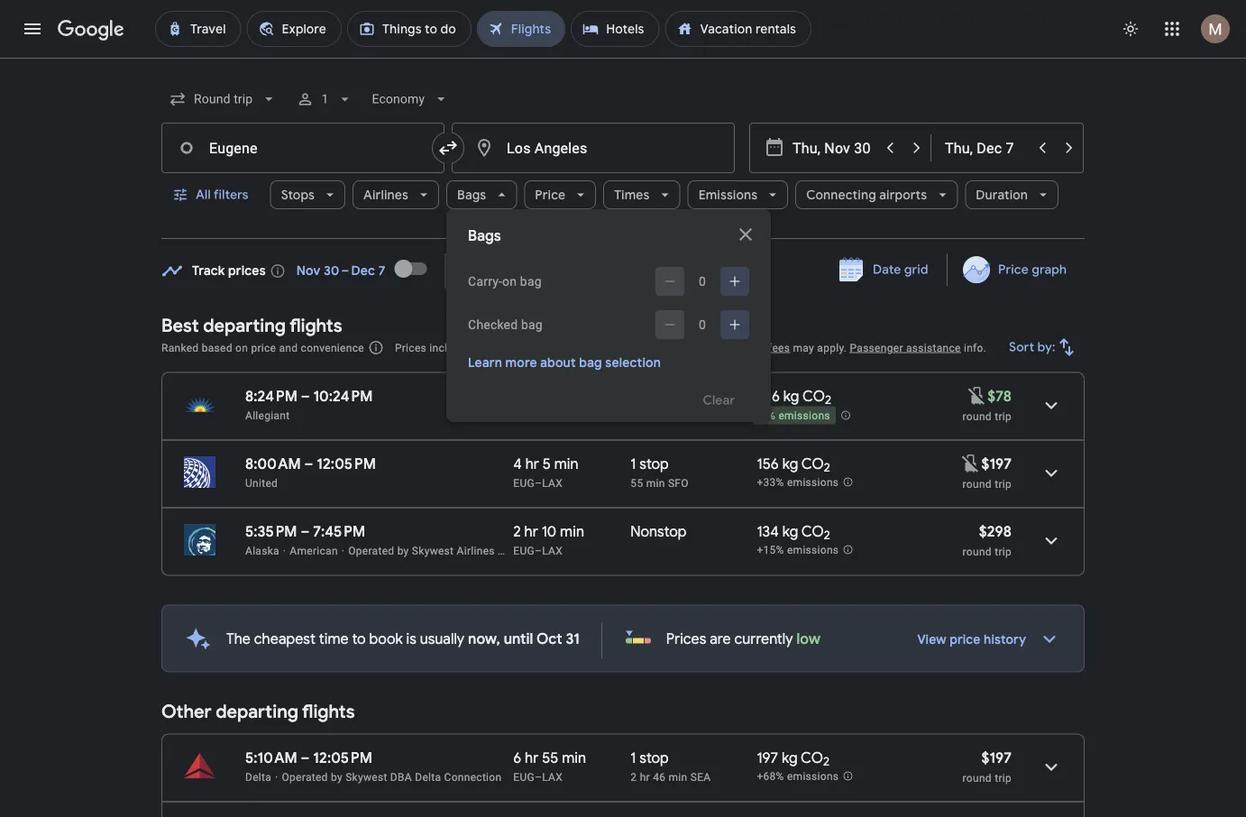 Task type: locate. For each thing, give the bounding box(es) containing it.
date grid button
[[826, 253, 943, 286]]

1 vertical spatial operated
[[282, 771, 328, 783]]

by
[[397, 544, 409, 557], [331, 771, 343, 783]]

round down this price for this flight doesn't include overhead bin access. if you need a carry-on bag, use the bags filter to update prices. image
[[963, 478, 992, 490]]

duration
[[976, 187, 1028, 203]]

operated by skywest dba delta connection
[[282, 771, 502, 783]]

55 for stop
[[631, 477, 644, 489]]

$298
[[979, 522, 1012, 541]]

1 horizontal spatial prices
[[666, 630, 707, 648]]

0 vertical spatial round trip
[[963, 410, 1012, 423]]

– right 8:00 am
[[305, 455, 313, 473]]

1 vertical spatial 55
[[542, 749, 559, 767]]

by down 12:05 pm text box
[[331, 771, 343, 783]]

on down best departing flights
[[235, 341, 248, 354]]

alaska down 5:35 pm text field
[[245, 544, 280, 557]]

flight details. leaves eugene airport (eug) at 8:24 pm on thursday, november 30 and arrives at los angeles international airport at 10:24 pm on thursday, november 30. image
[[1030, 384, 1073, 427]]

main content containing best departing flights
[[161, 247, 1085, 817]]

hr inside 6 hr 55 min eug – lax
[[525, 749, 539, 767]]

stop up 46
[[640, 749, 669, 767]]

nonstop flight. element
[[631, 522, 687, 543]]

lax inside 6 hr 55 min eug – lax
[[542, 771, 563, 783]]

skywest down 12:05 pm text box
[[346, 771, 388, 783]]

1 vertical spatial round trip
[[963, 478, 1012, 490]]

$197 for $197 round trip
[[982, 749, 1012, 767]]

price right bags popup button
[[535, 187, 566, 203]]

operated down the 'leaves eugene airport (eug) at 5:10 am on thursday, november 30 and arrives at los angeles international airport at 12:05 pm on thursday, november 30.' element
[[282, 771, 328, 783]]

55 for hr
[[542, 749, 559, 767]]

stop up the sfo
[[640, 455, 669, 473]]

– down total duration 4 hr 5 min. element at the bottom of the page
[[535, 477, 542, 489]]

and down best departing flights
[[279, 341, 298, 354]]

2 up -9% emissions
[[825, 393, 832, 408]]

round
[[963, 410, 992, 423], [963, 478, 992, 490], [963, 545, 992, 558], [963, 772, 992, 784]]

0 vertical spatial on
[[503, 274, 517, 289]]

find the best price region
[[161, 247, 1085, 300]]

Arrival time: 12:05 PM. text field
[[313, 749, 372, 767]]

delta
[[245, 771, 272, 783], [415, 771, 441, 783]]

78 US dollars text field
[[988, 387, 1012, 405]]

other
[[161, 700, 212, 723]]

0 vertical spatial 55
[[631, 477, 644, 489]]

1 for 1 stop 2 hr 46 min sea
[[631, 749, 636, 767]]

8:00 am
[[245, 455, 301, 473]]

eug inside 2 hr 10 min eug – lax
[[514, 544, 535, 557]]

0 vertical spatial departing
[[203, 314, 286, 337]]

min inside 2 hr 10 min eug – lax
[[560, 522, 585, 541]]

 image down the 7:45 pm
[[342, 544, 345, 557]]

round down this price for this flight doesn't include overhead bin access. if you need a carry-on bag, use the bags filter to update prices. icon
[[963, 410, 992, 423]]

1 vertical spatial flights
[[302, 700, 355, 723]]

1 horizontal spatial 55
[[631, 477, 644, 489]]

emissions
[[779, 410, 831, 422], [787, 476, 839, 489], [787, 544, 839, 557], [787, 771, 839, 783]]

bag up taxes
[[521, 317, 543, 332]]

1 vertical spatial on
[[235, 341, 248, 354]]

times
[[615, 187, 650, 203]]

lax for 5
[[542, 477, 563, 489]]

delta down "departure time: 5:10 am." text field at the bottom of page
[[245, 771, 272, 783]]

1 vertical spatial departing
[[216, 700, 298, 723]]

 image
[[283, 544, 286, 557], [342, 544, 345, 557]]

price inside button
[[998, 262, 1029, 278]]

eug
[[514, 477, 535, 489], [514, 544, 535, 557], [514, 771, 535, 783]]

min right '6'
[[562, 749, 586, 767]]

fees
[[553, 341, 575, 354], [769, 341, 790, 354]]

by:
[[1038, 339, 1056, 355]]

1 vertical spatial prices
[[666, 630, 707, 648]]

this price for this flight doesn't include overhead bin access. if you need a carry-on bag, use the bags filter to update prices. image
[[960, 453, 982, 474]]

hr inside '1 stop 2 hr 46 min sea'
[[640, 771, 650, 783]]

2 0 from the top
[[699, 317, 706, 332]]

price right view
[[950, 632, 981, 648]]

0 horizontal spatial airlines
[[364, 187, 409, 203]]

0 vertical spatial 1 stop flight. element
[[631, 455, 669, 476]]

price left graph
[[998, 262, 1029, 278]]

any
[[464, 263, 488, 279]]

1 vertical spatial 0
[[699, 317, 706, 332]]

eug for 2
[[514, 544, 535, 557]]

2 for 197
[[824, 754, 830, 770]]

layover (1 of 1) is a 55 min layover at san francisco international airport in san francisco. element
[[631, 476, 748, 490]]

leaves eugene airport (eug) at 8:00 am on thursday, november 30 and arrives at los angeles international airport at 12:05 pm on thursday, november 30. element
[[245, 455, 376, 473]]

0 vertical spatial lax
[[542, 477, 563, 489]]

$197 left flight details. leaves eugene airport (eug) at 8:00 am on thursday, november 30 and arrives at los angeles international airport at 12:05 pm on thursday, november 30. image
[[982, 455, 1012, 473]]

airlines
[[364, 187, 409, 203], [457, 544, 495, 557]]

hr
[[526, 455, 539, 473], [525, 522, 538, 541], [525, 749, 539, 767], [640, 771, 650, 783]]

stop inside 1 stop 55 min sfo
[[640, 455, 669, 473]]

2 delta from the left
[[415, 771, 441, 783]]

12:05 pm down 10:24 pm
[[317, 455, 376, 473]]

3 round from the top
[[963, 545, 992, 558]]

2 inside 2 hr 10 min eug – lax
[[514, 522, 521, 541]]

min inside 1 stop 55 min sfo
[[646, 477, 665, 489]]

round trip down 197 us dollars text field
[[963, 478, 1012, 490]]

0 horizontal spatial prices
[[395, 341, 427, 354]]

1 horizontal spatial delta
[[415, 771, 441, 783]]

kg for 134
[[783, 522, 799, 541]]

this price for this flight doesn't include overhead bin access. if you need a carry-on bag, use the bags filter to update prices. image
[[966, 385, 988, 407]]

change appearance image
[[1110, 7, 1153, 51]]

– inside 4 hr 5 min eug – lax
[[535, 477, 542, 489]]

lax down 5
[[542, 477, 563, 489]]

197 US dollars text field
[[982, 749, 1012, 767]]

0 vertical spatial airlines
[[364, 187, 409, 203]]

1 fees from the left
[[553, 341, 575, 354]]

best
[[161, 314, 199, 337]]

price graph
[[998, 262, 1067, 278]]

2 inside 134 kg co 2
[[824, 528, 831, 543]]

fees left the may
[[769, 341, 790, 354]]

flights up 'convenience'
[[290, 314, 342, 337]]

co up +68% emissions
[[801, 749, 824, 767]]

1 horizontal spatial  image
[[342, 544, 345, 557]]

by up the cheapest time to book is usually now, until oct 31
[[397, 544, 409, 557]]

co for 156
[[802, 455, 824, 473]]

8:00 am – 12:05 pm united
[[245, 455, 376, 489]]

5:35 pm – 7:45 pm
[[245, 522, 365, 541]]

0 vertical spatial skywest
[[412, 544, 454, 557]]

min
[[554, 455, 579, 473], [646, 477, 665, 489], [560, 522, 585, 541], [562, 749, 586, 767], [669, 771, 688, 783]]

12:05 pm up operated by skywest dba delta connection at the bottom of page
[[313, 749, 372, 767]]

prices right learn more about ranking icon
[[395, 341, 427, 354]]

1  image from the left
[[283, 544, 286, 557]]

stop inside '1 stop 2 hr 46 min sea'
[[640, 749, 669, 767]]

min right 46
[[669, 771, 688, 783]]

view price history image
[[1028, 617, 1072, 661]]

 image down 5:35 pm text field
[[283, 544, 286, 557]]

dates
[[491, 263, 525, 279]]

– right '8:24 pm'
[[301, 387, 310, 405]]

lax down total duration 6 hr 55 min. element
[[542, 771, 563, 783]]

price inside popup button
[[535, 187, 566, 203]]

1 horizontal spatial price
[[950, 632, 981, 648]]

prices for prices include required taxes + fees for 1 adult. optional charges and bag fees may apply. passenger assistance
[[395, 341, 427, 354]]

leaves eugene airport (eug) at 8:24 pm on thursday, november 30 and arrives at los angeles international airport at 10:24 pm on thursday, november 30. element
[[245, 387, 373, 405]]

none search field containing bags
[[161, 78, 1085, 422]]

2 hr 10 min eug – lax
[[514, 522, 585, 557]]

$197 inside $197 round trip
[[982, 749, 1012, 767]]

sea
[[691, 771, 711, 783]]

stop
[[640, 455, 669, 473], [640, 749, 669, 767]]

operated for operated by skywest dba delta connection
[[282, 771, 328, 783]]

bag left the may
[[747, 341, 766, 354]]

leaves eugene airport (eug) at 5:35 pm on thursday, november 30 and arrives at los angeles international airport at 7:45 pm on thursday, november 30. element
[[245, 522, 365, 541]]

1 stop from the top
[[640, 455, 669, 473]]

airlines left as on the left bottom
[[457, 544, 495, 557]]

low
[[797, 630, 821, 648]]

min for 1 stop
[[646, 477, 665, 489]]

trip down $197 text box at the bottom of page
[[995, 772, 1012, 784]]

stop for 4 hr 5 min
[[640, 455, 669, 473]]

2 round trip from the top
[[963, 478, 1012, 490]]

0 horizontal spatial and
[[279, 341, 298, 354]]

departing up ranked based on price and convenience
[[203, 314, 286, 337]]

by for dba
[[331, 771, 343, 783]]

kg up the +15% emissions
[[783, 522, 799, 541]]

checked
[[468, 317, 518, 332]]

0 vertical spatial bags
[[457, 187, 486, 203]]

1 inside '1 stop 2 hr 46 min sea'
[[631, 749, 636, 767]]

55 inside 6 hr 55 min eug – lax
[[542, 749, 559, 767]]

1 trip from the top
[[995, 410, 1012, 423]]

1 horizontal spatial by
[[397, 544, 409, 557]]

2 left 46
[[631, 771, 637, 783]]

trip inside $197 round trip
[[995, 772, 1012, 784]]

4 round from the top
[[963, 772, 992, 784]]

trip down $78 at the right
[[995, 410, 1012, 423]]

0 horizontal spatial operated
[[282, 771, 328, 783]]

197 kg co 2
[[757, 749, 830, 770]]

8:24 pm
[[245, 387, 298, 405]]

co inside 197 kg co 2
[[801, 749, 824, 767]]

0 vertical spatial $197
[[982, 455, 1012, 473]]

round down $298
[[963, 545, 992, 558]]

1 lax from the top
[[542, 477, 563, 489]]

skywest left as on the left bottom
[[412, 544, 454, 557]]

0 horizontal spatial on
[[235, 341, 248, 354]]

1 horizontal spatial price
[[998, 262, 1029, 278]]

emissions down 197 kg co 2
[[787, 771, 839, 783]]

1 horizontal spatial skywest
[[412, 544, 454, 557]]

co inside '106 kg co 2'
[[803, 387, 825, 405]]

hr left 46
[[640, 771, 650, 783]]

prices
[[395, 341, 427, 354], [666, 630, 707, 648]]

kg inside 197 kg co 2
[[782, 749, 798, 767]]

5:35 pm
[[245, 522, 297, 541]]

kg
[[784, 387, 800, 405], [783, 455, 799, 473], [783, 522, 799, 541], [782, 749, 798, 767]]

1 horizontal spatial alaska
[[513, 544, 547, 557]]

include
[[430, 341, 466, 354]]

– up american
[[301, 522, 310, 541]]

2 up the +15% emissions
[[824, 528, 831, 543]]

main content
[[161, 247, 1085, 817]]

min inside 4 hr 5 min eug – lax
[[554, 455, 579, 473]]

2 up +33% emissions
[[824, 460, 831, 476]]

operated down the 7:45 pm
[[348, 544, 395, 557]]

0 horizontal spatial alaska
[[245, 544, 280, 557]]

134 kg co 2
[[757, 522, 831, 543]]

5:10 am – 12:05 pm
[[245, 749, 372, 767]]

min inside 6 hr 55 min eug – lax
[[562, 749, 586, 767]]

$197
[[982, 455, 1012, 473], [982, 749, 1012, 767]]

0 vertical spatial price
[[535, 187, 566, 203]]

price for price
[[535, 187, 566, 203]]

kg inside '106 kg co 2'
[[784, 387, 800, 405]]

1 vertical spatial price
[[998, 262, 1029, 278]]

emissions down 156 kg co 2
[[787, 476, 839, 489]]

kg up +33% emissions
[[783, 455, 799, 473]]

2 stop from the top
[[640, 749, 669, 767]]

2 trip from the top
[[995, 478, 1012, 490]]

kg up +68% emissions
[[782, 749, 798, 767]]

1 stop flight. element
[[631, 455, 669, 476], [631, 749, 669, 770]]

leaves eugene airport (eug) at 5:10 am on thursday, november 30 and arrives at los angeles international airport at 12:05 pm on thursday, november 30. element
[[245, 749, 372, 767]]

1 vertical spatial 12:05 pm
[[313, 749, 372, 767]]

3 eug from the top
[[514, 771, 535, 783]]

1 stop flight. element up the sfo
[[631, 455, 669, 476]]

1 vertical spatial eug
[[514, 544, 535, 557]]

airlines up 7
[[364, 187, 409, 203]]

emissions down 134 kg co 2
[[787, 544, 839, 557]]

– down total duration 6 hr 55 min. element
[[535, 771, 542, 783]]

0 vertical spatial by
[[397, 544, 409, 557]]

–
[[301, 387, 310, 405], [305, 455, 313, 473], [535, 477, 542, 489], [301, 522, 310, 541], [535, 544, 542, 557], [301, 749, 310, 767], [535, 771, 542, 783]]

2 1 stop flight. element from the top
[[631, 749, 669, 770]]

– inside 6 hr 55 min eug – lax
[[535, 771, 542, 783]]

1 eug from the top
[[514, 477, 535, 489]]

1 vertical spatial airlines
[[457, 544, 495, 557]]

lax inside 2 hr 10 min eug – lax
[[542, 544, 563, 557]]

None text field
[[452, 123, 735, 173]]

and right charges
[[725, 341, 744, 354]]

and
[[279, 341, 298, 354], [725, 341, 744, 354]]

None search field
[[161, 78, 1085, 422]]

2 inside '106 kg co 2'
[[825, 393, 832, 408]]

flights up 12:05 pm text box
[[302, 700, 355, 723]]

$78
[[988, 387, 1012, 405]]

eug right as on the left bottom
[[514, 544, 535, 557]]

bags button
[[447, 173, 517, 216]]

min for 6 hr 55 min
[[562, 749, 586, 767]]

round trip down this price for this flight doesn't include overhead bin access. if you need a carry-on bag, use the bags filter to update prices. icon
[[963, 410, 1012, 423]]

1 vertical spatial $197
[[982, 749, 1012, 767]]

2 round from the top
[[963, 478, 992, 490]]

connection
[[444, 771, 502, 783]]

1 for 1
[[321, 92, 329, 106]]

united
[[245, 477, 278, 489]]

carry-on bag
[[468, 274, 542, 289]]

1 inside 1 stop 55 min sfo
[[631, 455, 636, 473]]

price down best departing flights
[[251, 341, 276, 354]]

55 inside 1 stop 55 min sfo
[[631, 477, 644, 489]]

55 left the sfo
[[631, 477, 644, 489]]

4 hr 5 min eug – lax
[[514, 455, 579, 489]]

bags up any in the top of the page
[[468, 227, 501, 245]]

co up +33% emissions
[[802, 455, 824, 473]]

2 inside 156 kg co 2
[[824, 460, 831, 476]]

55 right '6'
[[542, 749, 559, 767]]

eug inside 6 hr 55 min eug – lax
[[514, 771, 535, 783]]

trip down 298 us dollars text field
[[995, 545, 1012, 558]]

loading results progress bar
[[0, 58, 1247, 61]]

emissions for 134
[[787, 544, 839, 557]]

1 1 stop flight. element from the top
[[631, 455, 669, 476]]

5
[[543, 455, 551, 473]]

price for price graph
[[998, 262, 1029, 278]]

– inside 8:24 pm – 10:24 pm allegiant
[[301, 387, 310, 405]]

1 vertical spatial stop
[[640, 749, 669, 767]]

1 stop 2 hr 46 min sea
[[631, 749, 711, 783]]

learn more about bag selection link
[[468, 354, 661, 371]]

2 eug from the top
[[514, 544, 535, 557]]

156
[[757, 455, 779, 473]]

on
[[503, 274, 517, 289], [235, 341, 248, 354]]

eug down 4
[[514, 477, 535, 489]]

1 stop 55 min sfo
[[631, 455, 689, 489]]

hr for 2
[[525, 522, 538, 541]]

2 inside '1 stop 2 hr 46 min sea'
[[631, 771, 637, 783]]

hr for 6
[[525, 749, 539, 767]]

2 lax from the top
[[542, 544, 563, 557]]

min up skywest
[[560, 522, 585, 541]]

trip down 197 us dollars text field
[[995, 478, 1012, 490]]

1 horizontal spatial airlines
[[457, 544, 495, 557]]

0 vertical spatial operated
[[348, 544, 395, 557]]

kg inside 156 kg co 2
[[783, 455, 799, 473]]

2 $197 from the top
[[982, 749, 1012, 767]]

hr left 5
[[526, 455, 539, 473]]

alaska right as on the left bottom
[[513, 544, 547, 557]]

1 horizontal spatial operated
[[348, 544, 395, 557]]

co inside 134 kg co 2
[[802, 522, 824, 541]]

1 horizontal spatial and
[[725, 341, 744, 354]]

price
[[535, 187, 566, 203], [998, 262, 1029, 278]]

0 horizontal spatial price
[[251, 341, 276, 354]]

eug inside 4 hr 5 min eug – lax
[[514, 477, 535, 489]]

kg for 106
[[784, 387, 800, 405]]

passenger assistance button
[[850, 341, 961, 354]]

price button
[[524, 173, 596, 216]]

– inside 2 hr 10 min eug – lax
[[535, 544, 542, 557]]

0 horizontal spatial skywest
[[346, 771, 388, 783]]

0 vertical spatial 12:05 pm
[[317, 455, 376, 473]]

graph
[[1032, 262, 1067, 278]]

lax for 10
[[542, 544, 563, 557]]

2 vertical spatial lax
[[542, 771, 563, 783]]

hr inside 2 hr 10 min eug – lax
[[525, 522, 538, 541]]

1 round trip from the top
[[963, 410, 1012, 423]]

2 for 106
[[825, 393, 832, 408]]

2 for 134
[[824, 528, 831, 543]]

lax inside 4 hr 5 min eug – lax
[[542, 477, 563, 489]]

2 left 10
[[514, 522, 521, 541]]

eug for 6
[[514, 771, 535, 783]]

0 horizontal spatial by
[[331, 771, 343, 783]]

3 lax from the top
[[542, 771, 563, 783]]

learn more about tracked prices image
[[270, 263, 286, 279]]

4 trip from the top
[[995, 772, 1012, 784]]

operated
[[348, 544, 395, 557], [282, 771, 328, 783]]

Departure time: 5:10 AM. text field
[[245, 749, 297, 767]]

1 inside popup button
[[321, 92, 329, 106]]

duration button
[[966, 173, 1059, 216]]

+68%
[[757, 771, 784, 783]]

0 vertical spatial stop
[[640, 455, 669, 473]]

bags inside popup button
[[457, 187, 486, 203]]

min left the sfo
[[646, 477, 665, 489]]

delta right dba
[[415, 771, 441, 783]]

kg inside 134 kg co 2
[[783, 522, 799, 541]]

on right any in the top of the page
[[503, 274, 517, 289]]

0 vertical spatial prices
[[395, 341, 427, 354]]

kg up -9% emissions
[[784, 387, 800, 405]]

Departure text field
[[793, 124, 876, 172]]

hr right '6'
[[525, 749, 539, 767]]

co up -9% emissions
[[803, 387, 825, 405]]

1 alaska from the left
[[245, 544, 280, 557]]

Arrival time: 7:45 PM. text field
[[313, 522, 365, 541]]

layover (1 of 1) is a 2 hr 46 min layover at seattle-tacoma international airport in seattle. element
[[631, 770, 748, 784]]

10:24 pm
[[313, 387, 373, 405]]

flight details. leaves eugene airport (eug) at 5:10 am on thursday, november 30 and arrives at los angeles international airport at 12:05 pm on thursday, november 30. image
[[1030, 746, 1073, 789]]

eug down '6'
[[514, 771, 535, 783]]

2 up +68% emissions
[[824, 754, 830, 770]]

trip inside $298 round trip
[[995, 545, 1012, 558]]

1 $197 from the top
[[982, 455, 1012, 473]]

0 horizontal spatial fees
[[553, 341, 575, 354]]

bags down swap origin and destination. image
[[457, 187, 486, 203]]

$197 round trip
[[963, 749, 1012, 784]]

0 vertical spatial eug
[[514, 477, 535, 489]]

departing up "departure time: 5:10 am." text field at the bottom of page
[[216, 700, 298, 723]]

until
[[504, 630, 534, 648]]

round down $197 text box at the bottom of page
[[963, 772, 992, 784]]

0 horizontal spatial 55
[[542, 749, 559, 767]]

1 vertical spatial by
[[331, 771, 343, 783]]

stop for 6 hr 55 min
[[640, 749, 669, 767]]

on inside search field
[[503, 274, 517, 289]]

lax down 10
[[542, 544, 563, 557]]

0 vertical spatial 0
[[699, 274, 706, 289]]

1 0 from the top
[[699, 274, 706, 289]]

6
[[514, 749, 522, 767]]

learn more about bag selection
[[468, 354, 661, 371]]

filters
[[214, 187, 249, 203]]

lax
[[542, 477, 563, 489], [542, 544, 563, 557], [542, 771, 563, 783]]

hr inside 4 hr 5 min eug – lax
[[526, 455, 539, 473]]

1 horizontal spatial on
[[503, 274, 517, 289]]

None field
[[161, 83, 285, 115], [365, 83, 457, 115], [161, 83, 285, 115], [365, 83, 457, 115]]

0 horizontal spatial delta
[[245, 771, 272, 783]]

$197 left flight details. leaves eugene airport (eug) at 5:10 am on thursday, november 30 and arrives at los angeles international airport at 12:05 pm on thursday, november 30. icon
[[982, 749, 1012, 767]]

0 horizontal spatial price
[[535, 187, 566, 203]]

2 inside 197 kg co 2
[[824, 754, 830, 770]]

2 vertical spatial eug
[[514, 771, 535, 783]]

None text field
[[161, 123, 445, 173]]

– down 10
[[535, 544, 542, 557]]

nov
[[297, 263, 321, 279]]

fees up learn more about bag selection link
[[553, 341, 575, 354]]

co inside 156 kg co 2
[[802, 455, 824, 473]]

connecting airports
[[807, 187, 928, 203]]

hr left 10
[[525, 522, 538, 541]]

12:05 pm inside 8:00 am – 12:05 pm united
[[317, 455, 376, 473]]

round trip for $197
[[963, 478, 1012, 490]]

12:05 pm for 5:10 am – 12:05 pm
[[313, 749, 372, 767]]

0 horizontal spatial  image
[[283, 544, 286, 557]]

prices left are
[[666, 630, 707, 648]]

round trip
[[963, 410, 1012, 423], [963, 478, 1012, 490]]

1 stop flight. element for 4 hr 5 min
[[631, 455, 669, 476]]

1 stop flight. element up 46
[[631, 749, 669, 770]]

co for 134
[[802, 522, 824, 541]]

31
[[566, 630, 580, 648]]

min right 5
[[554, 455, 579, 473]]

co up the +15% emissions
[[802, 522, 824, 541]]

1 vertical spatial 1 stop flight. element
[[631, 749, 669, 770]]

1 vertical spatial skywest
[[346, 771, 388, 783]]

1 horizontal spatial fees
[[769, 341, 790, 354]]

1 vertical spatial price
[[950, 632, 981, 648]]

3 trip from the top
[[995, 545, 1012, 558]]

1 vertical spatial lax
[[542, 544, 563, 557]]

0 vertical spatial flights
[[290, 314, 342, 337]]



Task type: vqa. For each thing, say whether or not it's contained in the screenshot.
1 carry-on bag popup button
no



Task type: describe. For each thing, give the bounding box(es) containing it.
2 for 156
[[824, 460, 831, 476]]

+15% emissions
[[757, 544, 839, 557]]

time
[[319, 630, 349, 648]]

selection
[[606, 354, 661, 371]]

airlines inside main content
[[457, 544, 495, 557]]

Arrival time: 12:05 PM. text field
[[317, 455, 376, 473]]

0 for checked bag
[[699, 317, 706, 332]]

bag down for
[[579, 354, 602, 371]]

kg for 197
[[782, 749, 798, 767]]

view
[[918, 632, 947, 648]]

min inside '1 stop 2 hr 46 min sea'
[[669, 771, 688, 783]]

are
[[710, 630, 731, 648]]

Departure time: 8:24 PM. text field
[[245, 387, 298, 405]]

emissions button
[[688, 173, 788, 216]]

now,
[[468, 630, 501, 648]]

the
[[226, 630, 251, 648]]

co for 197
[[801, 749, 824, 767]]

stops button
[[270, 173, 346, 216]]

106 kg co 2
[[757, 387, 832, 408]]

airlines button
[[353, 173, 439, 216]]

oct
[[537, 630, 562, 648]]

7
[[379, 263, 386, 279]]

sort
[[1010, 339, 1035, 355]]

all filters button
[[161, 173, 263, 216]]

156 kg co 2
[[757, 455, 831, 476]]

taxes
[[514, 341, 541, 354]]

flights for other departing flights
[[302, 700, 355, 723]]

operated for operated by skywest airlines as alaska skywest
[[348, 544, 395, 557]]

grid
[[905, 262, 929, 278]]

1 button
[[289, 78, 361, 121]]

co for 106
[[803, 387, 825, 405]]

1 stop flight. element for 6 hr 55 min
[[631, 749, 669, 770]]

learn
[[468, 354, 503, 371]]

106
[[757, 387, 780, 405]]

total duration 6 hr 55 min. element
[[514, 749, 631, 770]]

197
[[757, 749, 779, 767]]

flight details. leaves eugene airport (eug) at 5:35 pm on thursday, november 30 and arrives at los angeles international airport at 7:45 pm on thursday, november 30. image
[[1030, 519, 1073, 562]]

1 round from the top
[[963, 410, 992, 423]]

round inside $298 round trip
[[963, 545, 992, 558]]

bag right carry-
[[520, 274, 542, 289]]

min for 2 hr 10 min
[[560, 522, 585, 541]]

2 fees from the left
[[769, 341, 790, 354]]

track prices
[[192, 263, 266, 279]]

airlines inside popup button
[[364, 187, 409, 203]]

skywest
[[550, 544, 593, 557]]

prices for prices are currently low
[[666, 630, 707, 648]]

2 alaska from the left
[[513, 544, 547, 557]]

6 hr 55 min eug – lax
[[514, 749, 586, 783]]

close dialog image
[[735, 224, 757, 245]]

+
[[544, 341, 550, 354]]

history
[[984, 632, 1027, 648]]

+15%
[[757, 544, 784, 557]]

other departing flights
[[161, 700, 355, 723]]

checked bag
[[468, 317, 543, 332]]

flights for best departing flights
[[290, 314, 342, 337]]

total duration 2 hr 10 min. element
[[514, 522, 631, 543]]

cheapest
[[254, 630, 316, 648]]

emissions for 156
[[787, 476, 839, 489]]

1 and from the left
[[279, 341, 298, 354]]

– right 5:10 am
[[301, 749, 310, 767]]

prices include required taxes + fees for 1 adult. optional charges and bag fees may apply. passenger assistance
[[395, 341, 961, 354]]

swap origin and destination. image
[[437, 137, 459, 159]]

30 – dec
[[324, 263, 375, 279]]

based
[[202, 341, 233, 354]]

price graph button
[[951, 253, 1082, 286]]

any dates
[[464, 263, 525, 279]]

1 vertical spatial bags
[[468, 227, 501, 245]]

carry-
[[468, 274, 503, 289]]

apply.
[[818, 341, 847, 354]]

skywest for dba
[[346, 771, 388, 783]]

emissions down '106 kg co 2'
[[779, 410, 831, 422]]

required
[[469, 341, 511, 354]]

prices are currently low
[[666, 630, 821, 648]]

Arrival time: 10:24 PM. text field
[[313, 387, 373, 405]]

1 for 1 stop 55 min sfo
[[631, 455, 636, 473]]

departing for other
[[216, 700, 298, 723]]

learn more about ranking image
[[368, 340, 384, 356]]

usually
[[420, 630, 465, 648]]

prices
[[228, 263, 266, 279]]

passenger
[[850, 341, 904, 354]]

hr for 4
[[526, 455, 539, 473]]

ranked based on price and convenience
[[161, 341, 364, 354]]

1 delta from the left
[[245, 771, 272, 783]]

may
[[793, 341, 815, 354]]

nov 30 – dec 7
[[297, 263, 386, 279]]

airports
[[880, 187, 928, 203]]

eug for 4
[[514, 477, 535, 489]]

12:05 pm for 8:00 am – 12:05 pm united
[[317, 455, 376, 473]]

currently
[[735, 630, 793, 648]]

round inside $197 round trip
[[963, 772, 992, 784]]

round trip for $78
[[963, 410, 1012, 423]]

by for airlines
[[397, 544, 409, 557]]

assistance
[[907, 341, 961, 354]]

bag fees button
[[747, 341, 790, 354]]

for
[[578, 341, 593, 354]]

main menu image
[[22, 18, 43, 40]]

as
[[498, 544, 510, 557]]

charges
[[682, 341, 722, 354]]

kg for 156
[[783, 455, 799, 473]]

9%
[[761, 410, 776, 422]]

197 US dollars text field
[[982, 455, 1012, 473]]

2  image from the left
[[342, 544, 345, 557]]

5:10 am
[[245, 749, 297, 767]]

0 vertical spatial price
[[251, 341, 276, 354]]

allegiant
[[245, 409, 290, 422]]

best departing flights
[[161, 314, 342, 337]]

skywest for airlines
[[412, 544, 454, 557]]

lax for 55
[[542, 771, 563, 783]]

track
[[192, 263, 225, 279]]

+33%
[[757, 476, 784, 489]]

298 US dollars text field
[[979, 522, 1012, 541]]

departing for best
[[203, 314, 286, 337]]

min for 4 hr 5 min
[[554, 455, 579, 473]]

10
[[542, 522, 557, 541]]

Departure time: 8:00 AM. text field
[[245, 455, 301, 473]]

all
[[196, 187, 211, 203]]

4
[[514, 455, 522, 473]]

on inside main content
[[235, 341, 248, 354]]

date grid
[[873, 262, 929, 278]]

ranked
[[161, 341, 199, 354]]

to
[[352, 630, 366, 648]]

– inside 8:00 am – 12:05 pm united
[[305, 455, 313, 473]]

0 for carry-on bag
[[699, 274, 706, 289]]

total duration 4 hr 5 min. element
[[514, 455, 631, 476]]

emissions for 197
[[787, 771, 839, 783]]

sfo
[[668, 477, 689, 489]]

$197 for $197
[[982, 455, 1012, 473]]

dba
[[390, 771, 412, 783]]

sort by:
[[1010, 339, 1056, 355]]

8:24 pm – 10:24 pm allegiant
[[245, 387, 373, 422]]

Departure time: 5:35 PM. text field
[[245, 522, 297, 541]]

emissions
[[699, 187, 758, 203]]

flight details. leaves eugene airport (eug) at 8:00 am on thursday, november 30 and arrives at los angeles international airport at 12:05 pm on thursday, november 30. image
[[1030, 451, 1073, 495]]

book
[[369, 630, 403, 648]]

Return text field
[[945, 124, 1028, 172]]

2 and from the left
[[725, 341, 744, 354]]



